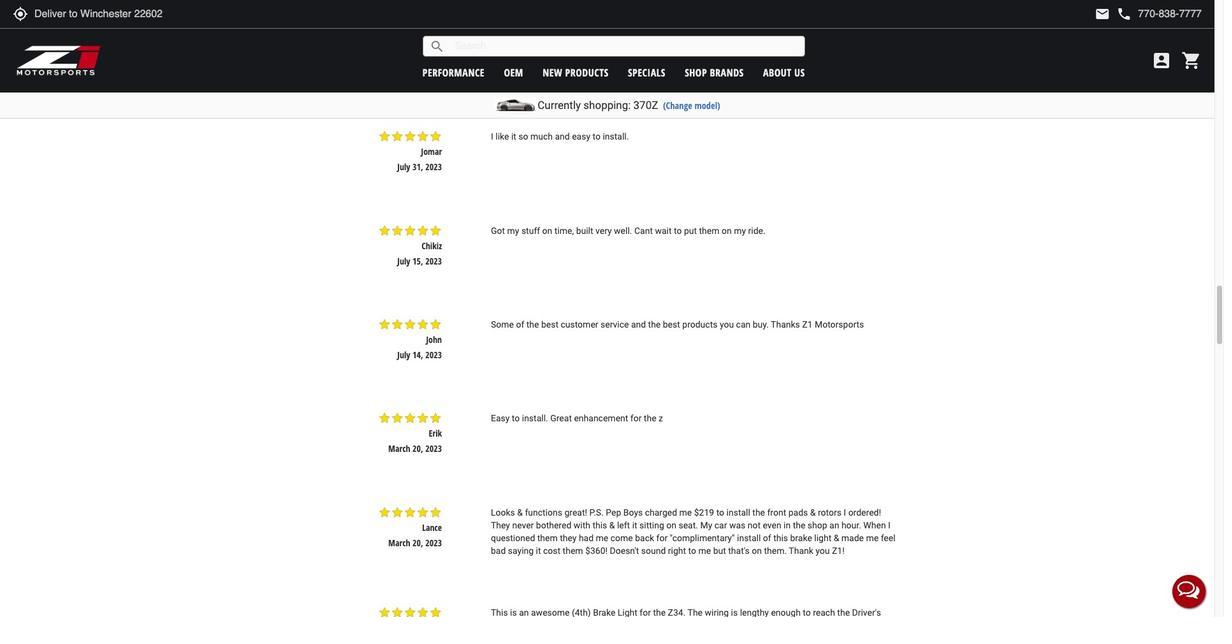 Task type: locate. For each thing, give the bounding box(es) containing it.
products left the can
[[683, 319, 718, 330]]

0 vertical spatial much
[[617, 37, 640, 48]]

2 horizontal spatial them
[[699, 225, 720, 236]]

0 vertical spatial 20,
[[413, 443, 423, 455]]

0 horizontal spatial much
[[531, 131, 553, 142]]

0 vertical spatial products
[[565, 65, 609, 79]]

1 july from the top
[[397, 161, 410, 173]]

oem link
[[504, 65, 523, 79]]

made
[[491, 37, 513, 48]]

0 horizontal spatial products
[[565, 65, 609, 79]]

0 vertical spatial and
[[555, 131, 570, 142]]

products down look
[[565, 65, 609, 79]]

install
[[727, 507, 751, 518], [737, 533, 761, 543]]

1 horizontal spatial it
[[536, 546, 541, 556]]

for up sound
[[657, 533, 668, 543]]

ivan
[[427, 51, 442, 64]]

them down "they"
[[563, 546, 583, 556]]

1 horizontal spatial this
[[774, 533, 788, 543]]

0 vertical spatial install
[[727, 507, 751, 518]]

3 july from the top
[[397, 349, 410, 361]]

4 2023 from the top
[[426, 349, 442, 361]]

us
[[795, 65, 805, 79]]

you down light at the bottom of the page
[[816, 546, 830, 556]]

brands
[[710, 65, 744, 79]]

july left 31, at the left of the page
[[397, 161, 410, 173]]

and right 'service'
[[631, 319, 646, 330]]

them right put
[[699, 225, 720, 236]]

1 vertical spatial much
[[531, 131, 553, 142]]

1 vertical spatial of
[[763, 533, 771, 543]]

2023 inside star star star star star chikiz july 15, 2023
[[426, 255, 442, 267]]

👍🏼
[[723, 37, 734, 48]]

an
[[830, 520, 840, 530]]

star star star star star jomar july 31, 2023
[[378, 130, 442, 173]]

much right that
[[617, 37, 640, 48]]

july for star star star star star jomar july 31, 2023
[[397, 161, 410, 173]]

very
[[596, 225, 612, 236]]

diffuser
[[548, 37, 578, 48]]

specials link
[[628, 65, 666, 79]]

march inside "star star star star star lance march 20, 2023"
[[388, 537, 410, 549]]

0 vertical spatial july
[[397, 161, 410, 173]]

looks
[[491, 507, 515, 518]]

1 vertical spatial and
[[631, 319, 646, 330]]

20, inside star star star star star erik march 20, 2023
[[413, 443, 423, 455]]

on
[[542, 225, 552, 236], [722, 225, 732, 236], [667, 520, 677, 530], [752, 546, 762, 556]]

march inside star star star star star erik march 20, 2023
[[388, 443, 410, 455]]

6 2023 from the top
[[426, 537, 442, 549]]

0 horizontal spatial you
[[720, 319, 734, 330]]

1 vertical spatial for
[[657, 533, 668, 543]]

hour.
[[842, 520, 862, 530]]

shop
[[808, 520, 828, 530]]

right
[[668, 546, 686, 556]]

0 horizontal spatial of
[[516, 319, 524, 330]]

1 horizontal spatial much
[[617, 37, 640, 48]]

my left "rear"
[[516, 37, 528, 48]]

july
[[397, 161, 410, 173], [397, 255, 410, 267], [397, 349, 410, 361]]

0 horizontal spatial for
[[631, 413, 642, 424]]

1 horizontal spatial install.
[[603, 131, 629, 142]]

the right in
[[793, 520, 806, 530]]

0 horizontal spatial this
[[593, 520, 607, 530]]

1 vertical spatial march
[[388, 537, 410, 549]]

install down not
[[737, 533, 761, 543]]

me down when at bottom right
[[866, 533, 879, 543]]

2023 inside "star star star star star lance march 20, 2023"
[[426, 537, 442, 549]]

rear
[[530, 37, 545, 48]]

july for star star star star star john july 14, 2023
[[397, 349, 410, 361]]

it left cost
[[536, 546, 541, 556]]

2 july from the top
[[397, 255, 410, 267]]

1 horizontal spatial you
[[816, 546, 830, 556]]

1 vertical spatial 20,
[[413, 537, 423, 549]]

z1 motorsports logo image
[[16, 45, 102, 77]]

pads
[[789, 507, 808, 518]]

about us
[[763, 65, 805, 79]]

july left 14, at bottom
[[397, 349, 410, 361]]

much
[[617, 37, 640, 48], [531, 131, 553, 142]]

sitting
[[640, 520, 664, 530]]

1 horizontal spatial products
[[683, 319, 718, 330]]

2 vertical spatial it
[[536, 546, 541, 556]]

1 2023 from the top
[[426, 67, 442, 79]]

the right some
[[527, 319, 539, 330]]

2023 inside the 'star star star star star john july 14, 2023'
[[426, 349, 442, 361]]

mail
[[1095, 6, 1111, 22]]

star star star star star john july 14, 2023
[[378, 318, 442, 361]]

1 horizontal spatial for
[[657, 533, 668, 543]]

0 horizontal spatial best
[[541, 319, 559, 330]]

370z
[[634, 99, 658, 112]]

2023
[[426, 67, 442, 79], [426, 161, 442, 173], [426, 255, 442, 267], [426, 349, 442, 361], [426, 443, 442, 455], [426, 537, 442, 549]]

customer
[[561, 319, 599, 330]]

2023 for star star star star star john july 14, 2023
[[426, 349, 442, 361]]

me
[[680, 507, 692, 518], [596, 533, 609, 543], [866, 533, 879, 543], [699, 546, 711, 556]]

0 vertical spatial of
[[516, 319, 524, 330]]

2 vertical spatial i
[[888, 520, 891, 530]]

but
[[713, 546, 726, 556]]

install. left great
[[522, 413, 548, 424]]

0 horizontal spatial install.
[[522, 413, 548, 424]]

this up them. at the right of page
[[774, 533, 788, 543]]

wait
[[655, 225, 672, 236]]

star star star star star lance march 20, 2023
[[378, 506, 442, 549]]

2023 down ivan
[[426, 67, 442, 79]]

come
[[611, 533, 633, 543]]

1 horizontal spatial of
[[763, 533, 771, 543]]

2 horizontal spatial i
[[888, 520, 891, 530]]

july left the 15,
[[397, 255, 410, 267]]

0 vertical spatial them
[[699, 225, 720, 236]]

july inside star star star star star chikiz july 15, 2023
[[397, 255, 410, 267]]

new
[[543, 65, 563, 79]]

15,
[[413, 255, 423, 267]]

boys
[[624, 507, 643, 518]]

i up 'hour.' on the right of the page
[[844, 507, 846, 518]]

2023 inside star star star star star jomar july 31, 2023
[[426, 161, 442, 173]]

better.
[[642, 37, 667, 48]]

2 20, from the top
[[413, 537, 423, 549]]

i
[[491, 131, 493, 142], [844, 507, 846, 518], [888, 520, 891, 530]]

2 vertical spatial july
[[397, 349, 410, 361]]

really
[[669, 37, 693, 48]]

i left like
[[491, 131, 493, 142]]

0 vertical spatial you
[[720, 319, 734, 330]]

2 2023 from the top
[[426, 161, 442, 173]]

easy
[[491, 413, 510, 424]]

front
[[768, 507, 787, 518]]

0 horizontal spatial and
[[555, 131, 570, 142]]

and left easy
[[555, 131, 570, 142]]

performance link
[[423, 65, 485, 79]]

rotors
[[818, 507, 842, 518]]

20, for star star star star star lance march 20, 2023
[[413, 537, 423, 549]]

2023 down john
[[426, 349, 442, 361]]

0 horizontal spatial it
[[511, 131, 516, 142]]

it right left
[[632, 520, 638, 530]]

had
[[579, 533, 594, 543]]

july inside the 'star star star star star john july 14, 2023'
[[397, 349, 410, 361]]

Search search field
[[445, 36, 805, 56]]

0 vertical spatial march
[[388, 443, 410, 455]]

of right some
[[516, 319, 524, 330]]

march
[[388, 443, 410, 455], [388, 537, 410, 549]]

0 vertical spatial install.
[[603, 131, 629, 142]]

1 20, from the top
[[413, 443, 423, 455]]

"complimentary"
[[670, 533, 735, 543]]

2023 down jomar
[[426, 161, 442, 173]]

got my stuff on time, built very well. cant wait to put them on my ride.
[[491, 225, 766, 236]]

2 march from the top
[[388, 537, 410, 549]]

back
[[635, 533, 654, 543]]

performance
[[423, 65, 485, 79]]

was
[[730, 520, 746, 530]]

0 horizontal spatial i
[[491, 131, 493, 142]]

some of the best customer service and the best products you can buy. thanks z1 motorsports
[[491, 319, 864, 330]]

2023 down erik
[[426, 443, 442, 455]]

install. down shopping:
[[603, 131, 629, 142]]

1 march from the top
[[388, 443, 410, 455]]

2023 down lance
[[426, 537, 442, 549]]

much right so
[[531, 131, 553, 142]]

motorsports
[[815, 319, 864, 330]]

shopping:
[[584, 99, 631, 112]]

0 horizontal spatial them
[[537, 533, 558, 543]]

1 vertical spatial july
[[397, 255, 410, 267]]

looks & functions great! p.s. pep boys charged me $219 to install the front pads & rotors i ordered! they never bothered with this & left it sitting on seat. my car was not even in the shop an hour. when i questioned them they had me come back for "complimentary" install of this brake light & made me feel bad saying it cost them $360! doesn't sound right to me but that's on them. thank you z1!
[[491, 507, 896, 556]]

31,
[[413, 161, 423, 173]]

1 horizontal spatial best
[[663, 319, 680, 330]]

1 vertical spatial it
[[632, 520, 638, 530]]

about us link
[[763, 65, 805, 79]]

1 best from the left
[[541, 319, 559, 330]]

saying
[[508, 546, 534, 556]]

18,
[[413, 67, 423, 79]]

z
[[659, 413, 663, 424]]

2023 for star star star star star lance march 20, 2023
[[426, 537, 442, 549]]

best right 'service'
[[663, 319, 680, 330]]

for inside 'looks & functions great! p.s. pep boys charged me $219 to install the front pads & rotors i ordered! they never bothered with this & left it sitting on seat. my car was not even in the shop an hour. when i questioned them they had me come back for "complimentary" install of this brake light & made me feel bad saying it cost them $360! doesn't sound right to me but that's on them. thank you z1!'
[[657, 533, 668, 543]]

2 horizontal spatial it
[[632, 520, 638, 530]]

search
[[430, 39, 445, 54]]

march for star star star star star erik march 20, 2023
[[388, 443, 410, 455]]

1 vertical spatial install.
[[522, 413, 548, 424]]

20, inside "star star star star star lance march 20, 2023"
[[413, 537, 423, 549]]

even
[[763, 520, 782, 530]]

july inside star star star star star jomar july 31, 2023
[[397, 161, 410, 173]]

this
[[593, 520, 607, 530], [774, 533, 788, 543]]

1 vertical spatial you
[[816, 546, 830, 556]]

you inside 'looks & functions great! p.s. pep boys charged me $219 to install the front pads & rotors i ordered! they never bothered with this & left it sitting on seat. my car was not even in the shop an hour. when i questioned them they had me come back for "complimentary" install of this brake light & made me feel bad saying it cost them $360! doesn't sound right to me but that's on them. thank you z1!'
[[816, 546, 830, 556]]

1 vertical spatial i
[[844, 507, 846, 518]]

my right got
[[507, 225, 519, 236]]

best left 'customer'
[[541, 319, 559, 330]]

0 vertical spatial it
[[511, 131, 516, 142]]

on down charged
[[667, 520, 677, 530]]

phone
[[1117, 6, 1132, 22]]

for left z at the bottom right of page
[[631, 413, 642, 424]]

easy
[[572, 131, 591, 142]]

you left the can
[[720, 319, 734, 330]]

5 2023 from the top
[[426, 443, 442, 455]]

me up the seat.
[[680, 507, 692, 518]]

3 2023 from the top
[[426, 255, 442, 267]]

& left left
[[610, 520, 615, 530]]

it left so
[[511, 131, 516, 142]]

jomar
[[421, 145, 442, 158]]

this down p.s.
[[593, 520, 607, 530]]

1 horizontal spatial i
[[844, 507, 846, 518]]

(change model) link
[[663, 99, 721, 112]]

charged
[[645, 507, 677, 518]]

well.
[[614, 225, 632, 236]]

of down even
[[763, 533, 771, 543]]

2023 down chikiz
[[426, 255, 442, 267]]

2023 inside star star star star star erik march 20, 2023
[[426, 443, 442, 455]]

my for 18,
[[516, 37, 528, 48]]

1 vertical spatial them
[[537, 533, 558, 543]]

2 vertical spatial them
[[563, 546, 583, 556]]

i up feel
[[888, 520, 891, 530]]

2023 for star star star star star jomar july 31, 2023
[[426, 161, 442, 173]]

them up cost
[[537, 533, 558, 543]]

products
[[565, 65, 609, 79], [683, 319, 718, 330]]

install up was
[[727, 507, 751, 518]]

of
[[516, 319, 524, 330], [763, 533, 771, 543]]

&
[[517, 507, 523, 518], [810, 507, 816, 518], [610, 520, 615, 530], [834, 533, 840, 543]]



Task type: describe. For each thing, give the bounding box(es) containing it.
on right that's
[[752, 546, 762, 556]]

2023 for star star star star star chikiz july 15, 2023
[[426, 255, 442, 267]]

made my rear diffuser look that much better. really bright! 👍🏼
[[491, 37, 734, 48]]

great
[[551, 413, 572, 424]]

2023 for star star star star star erik march 20, 2023
[[426, 443, 442, 455]]

on right stuff
[[542, 225, 552, 236]]

2 best from the left
[[663, 319, 680, 330]]

functions
[[525, 507, 562, 518]]

me up $360!
[[596, 533, 609, 543]]

chikiz
[[422, 239, 442, 252]]

so
[[519, 131, 528, 142]]

& up shop
[[810, 507, 816, 518]]

star star star star star erik march 20, 2023
[[378, 412, 442, 455]]

pep
[[606, 507, 621, 518]]

cant
[[635, 225, 653, 236]]

built
[[576, 225, 593, 236]]

time,
[[555, 225, 574, 236]]

lance
[[422, 522, 442, 534]]

ordered!
[[849, 507, 881, 518]]

shop brands link
[[685, 65, 744, 79]]

questioned
[[491, 533, 535, 543]]

easy to install. great enhancement for the z
[[491, 413, 663, 424]]

sound
[[641, 546, 666, 556]]

my for star
[[507, 225, 519, 236]]

2023 inside star star ivan august 18, 2023
[[426, 67, 442, 79]]

about
[[763, 65, 792, 79]]

service
[[601, 319, 629, 330]]

the up not
[[753, 507, 765, 518]]

the right 'service'
[[648, 319, 661, 330]]

august
[[386, 67, 410, 79]]

stuff
[[522, 225, 540, 236]]

14,
[[413, 349, 423, 361]]

shop
[[685, 65, 707, 79]]

put
[[684, 225, 697, 236]]

bad
[[491, 546, 506, 556]]

erik
[[429, 428, 442, 440]]

1 vertical spatial this
[[774, 533, 788, 543]]

buy.
[[753, 319, 769, 330]]

$219
[[694, 507, 714, 518]]

of inside 'looks & functions great! p.s. pep boys charged me $219 to install the front pads & rotors i ordered! they never bothered with this & left it sitting on seat. my car was not even in the shop an hour. when i questioned them they had me come back for "complimentary" install of this brake light & made me feel bad saying it cost them $360! doesn't sound right to me but that's on them. thank you z1!'
[[763, 533, 771, 543]]

0 vertical spatial i
[[491, 131, 493, 142]]

march for star star star star star lance march 20, 2023
[[388, 537, 410, 549]]

july for star star star star star chikiz july 15, 2023
[[397, 255, 410, 267]]

that's
[[728, 546, 750, 556]]

enhancement
[[574, 413, 628, 424]]

new products
[[543, 65, 609, 79]]

specials
[[628, 65, 666, 79]]

some
[[491, 319, 514, 330]]

my left ride.
[[734, 225, 746, 236]]

i like it so much and easy to install.
[[491, 131, 629, 142]]

seat.
[[679, 520, 698, 530]]

1 vertical spatial products
[[683, 319, 718, 330]]

new products link
[[543, 65, 609, 79]]

star star star star star chikiz july 15, 2023
[[378, 224, 442, 267]]

phone link
[[1117, 6, 1202, 22]]

20, for star star star star star erik march 20, 2023
[[413, 443, 423, 455]]

z1
[[802, 319, 813, 330]]

account_box
[[1152, 50, 1172, 71]]

john
[[426, 333, 442, 346]]

shopping_cart link
[[1179, 50, 1202, 71]]

star star ivan august 18, 2023
[[386, 36, 442, 79]]

feel
[[881, 533, 896, 543]]

1 vertical spatial install
[[737, 533, 761, 543]]

my_location
[[13, 6, 28, 22]]

mail link
[[1095, 6, 1111, 22]]

the left z at the bottom right of page
[[644, 413, 657, 424]]

great!
[[565, 507, 587, 518]]

never
[[512, 520, 534, 530]]

& up z1!
[[834, 533, 840, 543]]

(change
[[663, 99, 693, 112]]

look
[[581, 37, 597, 48]]

1 horizontal spatial them
[[563, 546, 583, 556]]

z1!
[[832, 546, 845, 556]]

shop brands
[[685, 65, 744, 79]]

p.s.
[[590, 507, 604, 518]]

& up never
[[517, 507, 523, 518]]

1 horizontal spatial and
[[631, 319, 646, 330]]

shopping_cart
[[1182, 50, 1202, 71]]

model)
[[695, 99, 721, 112]]

on left ride.
[[722, 225, 732, 236]]

account_box link
[[1149, 50, 1175, 71]]

0 vertical spatial for
[[631, 413, 642, 424]]

mail phone
[[1095, 6, 1132, 22]]

that
[[600, 37, 615, 48]]

thanks
[[771, 319, 800, 330]]

they
[[491, 520, 510, 530]]

not
[[748, 520, 761, 530]]

light
[[815, 533, 832, 543]]

car
[[715, 520, 727, 530]]

ride.
[[748, 225, 766, 236]]

thank
[[789, 546, 814, 556]]

me down '"complimentary"'
[[699, 546, 711, 556]]

they
[[560, 533, 577, 543]]

0 vertical spatial this
[[593, 520, 607, 530]]



Task type: vqa. For each thing, say whether or not it's contained in the screenshot.


